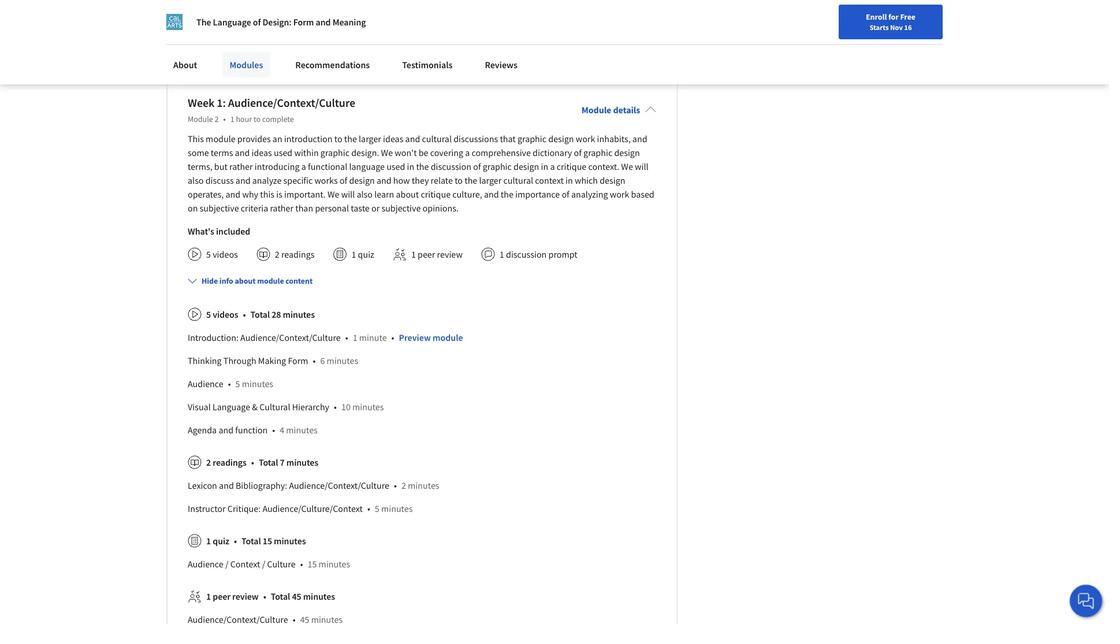 Task type: describe. For each thing, give the bounding box(es) containing it.
instructor critique: audience/culture/context • 5 minutes
[[188, 503, 413, 515]]

1 vertical spatial cultural
[[504, 175, 534, 186]]

1 vertical spatial larger
[[479, 175, 502, 186]]

making
[[258, 355, 286, 367]]

1 horizontal spatial to
[[335, 133, 343, 145]]

total for total 45 minutes
[[271, 591, 290, 602]]

on
[[188, 202, 198, 214]]

1 vertical spatial critique
[[421, 189, 451, 200]]

comprehensive
[[472, 147, 531, 159]]

be
[[419, 147, 429, 159]]

thinking
[[188, 355, 222, 367]]

audience/culture/context
[[263, 503, 363, 515]]

• inside week 1: audience/context/culture module 2 • 1 hour to complete
[[223, 114, 226, 124]]

of left "design:"
[[253, 16, 261, 28]]

what's
[[188, 226, 214, 237]]

is
[[276, 189, 283, 200]]

2 / from the left
[[262, 559, 265, 570]]

0 vertical spatial larger
[[359, 133, 381, 145]]

culture
[[267, 559, 296, 570]]

2 vertical spatial discussion
[[506, 249, 547, 260]]

preview
[[399, 332, 431, 343]]

some
[[188, 147, 209, 159]]

1 peer review inside 'hide info about module content' region
[[206, 591, 259, 602]]

an
[[273, 133, 282, 145]]

total for total 28 minutes
[[251, 309, 270, 320]]

the language of design: form and meaning
[[197, 16, 366, 28]]

1 horizontal spatial we
[[381, 147, 393, 159]]

0 horizontal spatial discussion
[[213, 20, 254, 31]]

0 vertical spatial form
[[294, 16, 314, 28]]

1 vertical spatial used
[[387, 161, 405, 172]]

provides
[[238, 133, 271, 145]]

graphic right that
[[518, 133, 547, 145]]

0 horizontal spatial in
[[407, 161, 415, 172]]

0 vertical spatial rather
[[229, 161, 253, 172]]

of down context on the top of the page
[[562, 189, 570, 200]]

about
[[173, 59, 197, 71]]

about inside this module provides an introduction to the larger ideas and cultural discussions that graphic design work inhabits, and some terms and ideas used within graphic design. we won't be covering a comprehensive dictionary of graphic design terms, but rather introducing a functional language used in the discussion of graphic design in a critique context. we will also discuss and analyze specific works of design and how they relate to the larger cultural context in which design operates, and why this is important. we will also learn about critique culture, and the importance of analyzing work based on subjective criteria rather than personal taste or subjective opinions.
[[396, 189, 419, 200]]

and right inhabits,
[[633, 133, 648, 145]]

this
[[188, 133, 204, 145]]

1 vertical spatial 15
[[308, 559, 317, 570]]

important.
[[284, 189, 326, 200]]

peer inside 'hide info about module content' region
[[213, 591, 231, 602]]

1 inside week 1: audience/context/culture module 2 • 1 hour to complete
[[230, 114, 234, 124]]

thinking through making form • 6 minutes
[[188, 355, 358, 367]]

english button
[[867, 0, 937, 38]]

what's included
[[188, 226, 250, 237]]

• total 7 minutes
[[251, 457, 319, 468]]

analyzing
[[572, 189, 608, 200]]

4
[[280, 424, 284, 436]]

0 vertical spatial 15
[[263, 535, 272, 547]]

hide
[[202, 276, 218, 286]]

but
[[214, 161, 228, 172]]

the up design. on the left of page
[[344, 133, 357, 145]]

opinions.
[[423, 202, 459, 214]]

1 5 videos from the top
[[206, 249, 238, 260]]

introduction:
[[188, 332, 239, 343]]

0 vertical spatial also
[[188, 175, 204, 186]]

1 vertical spatial prompt
[[549, 249, 578, 260]]

details
[[614, 104, 641, 116]]

language for &
[[213, 401, 250, 413]]

0 horizontal spatial a
[[302, 161, 306, 172]]

discuss
[[206, 175, 234, 186]]

5 videos inside 'hide info about module content' region
[[206, 309, 238, 320]]

1 vertical spatial also
[[357, 189, 373, 200]]

hide info about module content
[[202, 276, 313, 286]]

and up learn
[[377, 175, 392, 186]]

1 horizontal spatial module
[[582, 104, 612, 116]]

1 horizontal spatial ideas
[[383, 133, 404, 145]]

discussions
[[454, 133, 498, 145]]

personal
[[315, 202, 349, 214]]

functional
[[308, 161, 348, 172]]

audience/context/culture inside week 1: audience/context/culture module 2 • 1 hour to complete
[[228, 96, 356, 110]]

and right culture,
[[484, 189, 499, 200]]

1 subjective from the left
[[200, 202, 239, 214]]

language
[[349, 161, 385, 172]]

how
[[394, 175, 410, 186]]

&
[[252, 401, 258, 413]]

1 quiz inside 'hide info about module content' region
[[206, 535, 230, 547]]

• total 28 minutes
[[243, 309, 315, 320]]

design up context on the top of the page
[[514, 161, 540, 172]]

info about module content element
[[183, 266, 657, 624]]

dictionary
[[533, 147, 572, 159]]

based
[[632, 189, 655, 200]]

language for of
[[213, 16, 251, 28]]

16
[[905, 23, 913, 32]]

1:
[[217, 96, 226, 110]]

design.
[[352, 147, 379, 159]]

0 vertical spatial cultural
[[422, 133, 452, 145]]

videos inside 'hide info about module content' region
[[213, 309, 238, 320]]

audience / context / culture • 15 minutes
[[188, 559, 350, 570]]

this module provides an introduction to the larger ideas and cultural discussions that graphic design work inhabits, and some terms and ideas used within graphic design. we won't be covering a comprehensive dictionary of graphic design terms, but rather introducing a functional language used in the discussion of graphic design in a critique context. we will also discuss and analyze specific works of design and how they relate to the larger cultural context in which design operates, and why this is important. we will also learn about critique culture, and the importance of analyzing work based on subjective criteria rather than personal taste or subjective opinions.
[[188, 133, 655, 214]]

0 vertical spatial peer
[[418, 249, 435, 260]]

0 vertical spatial will
[[635, 161, 649, 172]]

and down provides
[[235, 147, 250, 159]]

1 vertical spatial 10
[[270, 43, 279, 54]]

6
[[321, 355, 325, 367]]

1 horizontal spatial 1 discussion prompt
[[500, 249, 578, 260]]

info
[[220, 276, 233, 286]]

minute
[[359, 332, 387, 343]]

bibliography:
[[236, 480, 287, 491]]

the left importance
[[501, 189, 514, 200]]

analyze
[[252, 175, 282, 186]]

lexicon and bibliography: audience/context/culture • 2 minutes
[[188, 480, 440, 491]]

module inside week 1: audience/context/culture module 2 • 1 hour to complete
[[188, 114, 213, 124]]

introduce yourself • 10 minutes
[[188, 43, 313, 54]]

culture,
[[453, 189, 483, 200]]

meaning
[[333, 16, 366, 28]]

of down "discussions"
[[474, 161, 481, 172]]

agenda and function • 4 minutes
[[188, 424, 318, 436]]

relate
[[431, 175, 453, 186]]

module inside this module provides an introduction to the larger ideas and cultural discussions that graphic design work inhabits, and some terms and ideas used within graphic design. we won't be covering a comprehensive dictionary of graphic design terms, but rather introducing a functional language used in the discussion of graphic design in a critique context. we will also discuss and analyze specific works of design and how they relate to the larger cultural context in which design operates, and why this is important. we will also learn about critique culture, and the importance of analyzing work based on subjective criteria rather than personal taste or subjective opinions.
[[206, 133, 236, 145]]

specific
[[284, 175, 313, 186]]

covering
[[431, 147, 464, 159]]

audience for audience / context / culture
[[188, 559, 224, 570]]

taste
[[351, 202, 370, 214]]

to inside week 1: audience/context/culture module 2 • 1 hour to complete
[[254, 114, 261, 124]]

content
[[286, 276, 313, 286]]

0 vertical spatial used
[[274, 147, 293, 159]]

enroll
[[867, 12, 888, 22]]

module details
[[582, 104, 641, 116]]

2 vertical spatial we
[[328, 189, 340, 200]]

terms
[[211, 147, 233, 159]]

than
[[296, 202, 313, 214]]

and right agenda
[[219, 424, 234, 436]]

terms,
[[188, 161, 213, 172]]

1 vertical spatial work
[[610, 189, 630, 200]]

0 vertical spatial 1 discussion prompt
[[206, 20, 285, 31]]

introduce
[[188, 43, 225, 54]]

and left meaning
[[316, 16, 331, 28]]

yourself
[[227, 43, 258, 54]]

2 inside week 1: audience/context/culture module 2 • 1 hour to complete
[[215, 114, 219, 124]]

context
[[535, 175, 564, 186]]

show notifications image
[[954, 14, 968, 28]]

module inside dropdown button
[[257, 276, 284, 286]]

1 horizontal spatial a
[[465, 147, 470, 159]]

graphic up functional
[[321, 147, 350, 159]]

and right lexicon
[[219, 480, 234, 491]]

0 vertical spatial 1 peer review
[[412, 249, 463, 260]]

operates,
[[188, 189, 224, 200]]

2 horizontal spatial in
[[566, 175, 573, 186]]

• total 10 minutes
[[290, 20, 362, 31]]

importance
[[516, 189, 560, 200]]

which
[[575, 175, 598, 186]]

hour
[[236, 114, 252, 124]]

1 horizontal spatial quiz
[[358, 249, 375, 260]]

of right works
[[340, 175, 348, 186]]

within
[[294, 147, 319, 159]]

agenda
[[188, 424, 217, 436]]



Task type: locate. For each thing, give the bounding box(es) containing it.
1 audience from the top
[[188, 378, 224, 390]]

0 horizontal spatial prompt
[[256, 20, 285, 31]]

1 horizontal spatial module
[[257, 276, 284, 286]]

learn
[[375, 189, 394, 200]]

free
[[901, 12, 916, 22]]

total left '7'
[[259, 457, 278, 468]]

discussion
[[213, 20, 254, 31], [431, 161, 472, 172], [506, 249, 547, 260]]

0 vertical spatial 10
[[319, 20, 328, 31]]

1 horizontal spatial discussion
[[431, 161, 472, 172]]

readings inside 'hide info about module content' region
[[213, 457, 247, 468]]

1 vertical spatial 1 discussion prompt
[[500, 249, 578, 260]]

module
[[206, 133, 236, 145], [257, 276, 284, 286], [433, 332, 463, 343]]

0 horizontal spatial ideas
[[252, 147, 272, 159]]

form right "design:"
[[294, 16, 314, 28]]

larger up culture,
[[479, 175, 502, 186]]

1 peer review
[[412, 249, 463, 260], [206, 591, 259, 602]]

0 vertical spatial critique
[[557, 161, 587, 172]]

audience/context/culture down • total 28 minutes
[[241, 332, 341, 343]]

1 horizontal spatial readings
[[281, 249, 315, 260]]

function
[[235, 424, 268, 436]]

0 vertical spatial readings
[[281, 249, 315, 260]]

5 videos down the what's included
[[206, 249, 238, 260]]

audience/context/culture
[[228, 96, 356, 110], [241, 332, 341, 343], [289, 480, 390, 491]]

0 vertical spatial 1 quiz
[[352, 249, 375, 260]]

for
[[889, 12, 899, 22]]

1 peer review down the context
[[206, 591, 259, 602]]

2 vertical spatial module
[[433, 332, 463, 343]]

1 peer review down opinions.
[[412, 249, 463, 260]]

1 horizontal spatial peer
[[418, 249, 435, 260]]

10 left meaning
[[319, 20, 328, 31]]

1 vertical spatial ideas
[[252, 147, 272, 159]]

1 horizontal spatial rather
[[270, 202, 294, 214]]

0 horizontal spatial also
[[188, 175, 204, 186]]

quiz
[[358, 249, 375, 260], [213, 535, 230, 547]]

5 videos
[[206, 249, 238, 260], [206, 309, 238, 320]]

module left the content
[[257, 276, 284, 286]]

hide info about module content button
[[183, 271, 317, 291]]

used down an
[[274, 147, 293, 159]]

quiz down taste
[[358, 249, 375, 260]]

design
[[549, 133, 574, 145], [615, 147, 640, 159], [514, 161, 540, 172], [349, 175, 375, 186], [600, 175, 626, 186]]

total for total 10 minutes
[[297, 20, 317, 31]]

10 inside 'hide info about module content' region
[[342, 401, 351, 413]]

0 vertical spatial we
[[381, 147, 393, 159]]

nov
[[891, 23, 903, 32]]

critique up "which"
[[557, 161, 587, 172]]

0 horizontal spatial 10
[[270, 43, 279, 54]]

0 vertical spatial ideas
[[383, 133, 404, 145]]

will
[[635, 161, 649, 172], [341, 189, 355, 200]]

2 vertical spatial to
[[455, 175, 463, 186]]

audience • 5 minutes
[[188, 378, 274, 390]]

1 horizontal spatial work
[[610, 189, 630, 200]]

and up why at the top left
[[236, 175, 251, 186]]

readings up lexicon
[[213, 457, 247, 468]]

module left details
[[582, 104, 612, 116]]

also up taste
[[357, 189, 373, 200]]

2
[[215, 114, 219, 124], [275, 249, 280, 260], [206, 457, 211, 468], [402, 480, 406, 491]]

review
[[437, 249, 463, 260], [232, 591, 259, 602]]

1 vertical spatial form
[[288, 355, 308, 367]]

2 horizontal spatial a
[[551, 161, 555, 172]]

0 horizontal spatial readings
[[213, 457, 247, 468]]

rather
[[229, 161, 253, 172], [270, 202, 294, 214]]

cultural up the covering
[[422, 133, 452, 145]]

peer down opinions.
[[418, 249, 435, 260]]

0 horizontal spatial 2 readings
[[206, 457, 247, 468]]

module right preview
[[433, 332, 463, 343]]

or
[[372, 202, 380, 214]]

we up personal
[[328, 189, 340, 200]]

cultural up importance
[[504, 175, 534, 186]]

10 right hierarchy
[[342, 401, 351, 413]]

form inside 'hide info about module content' region
[[288, 355, 308, 367]]

1 quiz
[[352, 249, 375, 260], [206, 535, 230, 547]]

0 horizontal spatial /
[[225, 559, 229, 570]]

in
[[407, 161, 415, 172], [541, 161, 549, 172], [566, 175, 573, 186]]

a
[[465, 147, 470, 159], [302, 161, 306, 172], [551, 161, 555, 172]]

0 horizontal spatial rather
[[229, 161, 253, 172]]

1 horizontal spatial larger
[[479, 175, 502, 186]]

testimonials link
[[396, 52, 460, 77]]

1 vertical spatial 1 quiz
[[206, 535, 230, 547]]

/ left culture
[[262, 559, 265, 570]]

design down inhabits,
[[615, 147, 640, 159]]

will up based
[[635, 161, 649, 172]]

a down within
[[302, 161, 306, 172]]

audience down "thinking"
[[188, 378, 224, 390]]

2 vertical spatial audience/context/culture
[[289, 480, 390, 491]]

0 vertical spatial about
[[396, 189, 419, 200]]

context.
[[589, 161, 620, 172]]

audience for audience
[[188, 378, 224, 390]]

to up functional
[[335, 133, 343, 145]]

we left won't
[[381, 147, 393, 159]]

1 videos from the top
[[213, 249, 238, 260]]

instructor
[[188, 503, 226, 515]]

peer down the context
[[213, 591, 231, 602]]

0 vertical spatial to
[[254, 114, 261, 124]]

english
[[888, 13, 916, 25]]

module down week
[[188, 114, 213, 124]]

1 vertical spatial quiz
[[213, 535, 230, 547]]

2 readings
[[275, 249, 315, 260], [206, 457, 247, 468]]

and left why at the top left
[[226, 189, 241, 200]]

0 vertical spatial language
[[213, 16, 251, 28]]

0 horizontal spatial quiz
[[213, 535, 230, 547]]

2 subjective from the left
[[382, 202, 421, 214]]

2 audience from the top
[[188, 559, 224, 570]]

2 readings up the content
[[275, 249, 315, 260]]

0 vertical spatial discussion
[[213, 20, 254, 31]]

about right info
[[235, 276, 256, 286]]

1 vertical spatial audience/context/culture
[[241, 332, 341, 343]]

total for total 7 minutes
[[259, 457, 278, 468]]

design up dictionary
[[549, 133, 574, 145]]

works
[[315, 175, 338, 186]]

enroll for free starts nov 16
[[867, 12, 916, 32]]

review down the context
[[232, 591, 259, 602]]

0 vertical spatial audience/context/culture
[[228, 96, 356, 110]]

0 horizontal spatial 15
[[263, 535, 272, 547]]

1 horizontal spatial in
[[541, 161, 549, 172]]

subjective down learn
[[382, 202, 421, 214]]

1 horizontal spatial 1 quiz
[[352, 249, 375, 260]]

2 readings inside 'hide info about module content' region
[[206, 457, 247, 468]]

1 vertical spatial discussion
[[431, 161, 472, 172]]

subjective down operates, on the top left
[[200, 202, 239, 214]]

modules link
[[223, 52, 270, 77]]

language down audience • 5 minutes
[[213, 401, 250, 413]]

0 vertical spatial videos
[[213, 249, 238, 260]]

through
[[224, 355, 256, 367]]

1 horizontal spatial subjective
[[382, 202, 421, 214]]

2 horizontal spatial discussion
[[506, 249, 547, 260]]

form
[[294, 16, 314, 28], [288, 355, 308, 367]]

0 vertical spatial quiz
[[358, 249, 375, 260]]

to right hour
[[254, 114, 261, 124]]

a down "discussions"
[[465, 147, 470, 159]]

we right context.
[[622, 161, 633, 172]]

about link
[[166, 52, 204, 77]]

/
[[225, 559, 229, 570], [262, 559, 265, 570]]

1 vertical spatial audience
[[188, 559, 224, 570]]

1 horizontal spatial will
[[635, 161, 649, 172]]

total for total 15 minutes
[[242, 535, 261, 547]]

design down context.
[[600, 175, 626, 186]]

visual
[[188, 401, 211, 413]]

of right dictionary
[[574, 147, 582, 159]]

2 horizontal spatial we
[[622, 161, 633, 172]]

0 horizontal spatial review
[[232, 591, 259, 602]]

/ left the context
[[225, 559, 229, 570]]

language
[[213, 16, 251, 28], [213, 401, 250, 413]]

also down terms,
[[188, 175, 204, 186]]

2 horizontal spatial module
[[433, 332, 463, 343]]

readings
[[281, 249, 315, 260], [213, 457, 247, 468]]

0 horizontal spatial cultural
[[422, 133, 452, 145]]

1 vertical spatial videos
[[213, 309, 238, 320]]

california institute of the arts image
[[166, 14, 183, 30]]

ideas down provides
[[252, 147, 272, 159]]

the
[[197, 16, 211, 28]]

the down be
[[416, 161, 429, 172]]

0 horizontal spatial peer
[[213, 591, 231, 602]]

2 horizontal spatial 10
[[342, 401, 351, 413]]

2 horizontal spatial to
[[455, 175, 463, 186]]

about inside dropdown button
[[235, 276, 256, 286]]

chat with us image
[[1078, 592, 1096, 610]]

in left "which"
[[566, 175, 573, 186]]

included
[[216, 226, 250, 237]]

recommendations
[[296, 59, 370, 71]]

0 vertical spatial audience
[[188, 378, 224, 390]]

will up taste
[[341, 189, 355, 200]]

0 horizontal spatial module
[[188, 114, 213, 124]]

language inside 'hide info about module content' region
[[213, 401, 250, 413]]

videos down the what's included
[[213, 249, 238, 260]]

reviews link
[[478, 52, 525, 77]]

1 vertical spatial 5 videos
[[206, 309, 238, 320]]

critique
[[557, 161, 587, 172], [421, 189, 451, 200]]

45
[[292, 591, 302, 602]]

module inside region
[[433, 332, 463, 343]]

0 horizontal spatial critique
[[421, 189, 451, 200]]

audience left the context
[[188, 559, 224, 570]]

review inside 'hide info about module content' region
[[232, 591, 259, 602]]

2 5 videos from the top
[[206, 309, 238, 320]]

of
[[253, 16, 261, 28], [574, 147, 582, 159], [474, 161, 481, 172], [340, 175, 348, 186], [562, 189, 570, 200]]

2 videos from the top
[[213, 309, 238, 320]]

that
[[500, 133, 516, 145]]

0 horizontal spatial 1 discussion prompt
[[206, 20, 285, 31]]

None search field
[[165, 7, 442, 30]]

ideas
[[383, 133, 404, 145], [252, 147, 272, 159]]

1 vertical spatial peer
[[213, 591, 231, 602]]

cultural
[[260, 401, 290, 413]]

1 vertical spatial to
[[335, 133, 343, 145]]

videos up introduction:
[[213, 309, 238, 320]]

quiz down instructor
[[213, 535, 230, 547]]

critique:
[[228, 503, 261, 515]]

inhabits,
[[597, 133, 631, 145]]

graphic down the comprehensive
[[483, 161, 512, 172]]

0 horizontal spatial work
[[576, 133, 596, 145]]

1 vertical spatial about
[[235, 276, 256, 286]]

in up context on the top of the page
[[541, 161, 549, 172]]

0 horizontal spatial 1 peer review
[[206, 591, 259, 602]]

cultural
[[422, 133, 452, 145], [504, 175, 534, 186]]

1 horizontal spatial 15
[[308, 559, 317, 570]]

1 horizontal spatial also
[[357, 189, 373, 200]]

discussion inside this module provides an introduction to the larger ideas and cultural discussions that graphic design work inhabits, and some terms and ideas used within graphic design. we won't be covering a comprehensive dictionary of graphic design terms, but rather introducing a functional language used in the discussion of graphic design in a critique context. we will also discuss and analyze specific works of design and how they relate to the larger cultural context in which design operates, and why this is important. we will also learn about critique culture, and the importance of analyzing work based on subjective criteria rather than personal taste or subjective opinions.
[[431, 161, 472, 172]]

why
[[242, 189, 258, 200]]

28
[[272, 309, 281, 320]]

0 vertical spatial 2 readings
[[275, 249, 315, 260]]

they
[[412, 175, 429, 186]]

a down dictionary
[[551, 161, 555, 172]]

1 vertical spatial module
[[257, 276, 284, 286]]

larger up design. on the left of page
[[359, 133, 381, 145]]

7
[[280, 457, 285, 468]]

1 horizontal spatial used
[[387, 161, 405, 172]]

1 quiz down instructor
[[206, 535, 230, 547]]

audience/context/culture up "complete"
[[228, 96, 356, 110]]

module
[[582, 104, 612, 116], [188, 114, 213, 124]]

introducing
[[255, 161, 300, 172]]

15 up "audience / context / culture • 15 minutes"
[[263, 535, 272, 547]]

review down opinions.
[[437, 249, 463, 260]]

hide info about module content region
[[188, 298, 657, 624]]

design down language
[[349, 175, 375, 186]]

rather down is
[[270, 202, 294, 214]]

language right the
[[213, 16, 251, 28]]

0 vertical spatial review
[[437, 249, 463, 260]]

critique up opinions.
[[421, 189, 451, 200]]

context
[[230, 559, 260, 570]]

1 / from the left
[[225, 559, 229, 570]]

total left 28
[[251, 309, 270, 320]]

1 horizontal spatial 2 readings
[[275, 249, 315, 260]]

5 videos up introduction:
[[206, 309, 238, 320]]

readings up the content
[[281, 249, 315, 260]]

used up how
[[387, 161, 405, 172]]

0 vertical spatial module
[[206, 133, 236, 145]]

prompt
[[256, 20, 285, 31], [549, 249, 578, 260]]

0 horizontal spatial module
[[206, 133, 236, 145]]

hierarchy
[[292, 401, 330, 413]]

the
[[344, 133, 357, 145], [416, 161, 429, 172], [465, 175, 478, 186], [501, 189, 514, 200]]

this
[[260, 189, 275, 200]]

module up the terms
[[206, 133, 236, 145]]

to
[[254, 114, 261, 124], [335, 133, 343, 145], [455, 175, 463, 186]]

week 1: audience/context/culture module 2 • 1 hour to complete
[[188, 96, 356, 124]]

total left 45
[[271, 591, 290, 602]]

1 horizontal spatial /
[[262, 559, 265, 570]]

1 vertical spatial review
[[232, 591, 259, 602]]

graphic up context.
[[584, 147, 613, 159]]

• total 45 minutes
[[263, 591, 335, 602]]

1 horizontal spatial prompt
[[549, 249, 578, 260]]

1 horizontal spatial cultural
[[504, 175, 534, 186]]

total right "design:"
[[297, 20, 317, 31]]

1 vertical spatial language
[[213, 401, 250, 413]]

subjective
[[200, 202, 239, 214], [382, 202, 421, 214]]

10
[[319, 20, 328, 31], [270, 43, 279, 54], [342, 401, 351, 413]]

1 vertical spatial we
[[622, 161, 633, 172]]

0 horizontal spatial subjective
[[200, 202, 239, 214]]

1 vertical spatial will
[[341, 189, 355, 200]]

total up the context
[[242, 535, 261, 547]]

introduction
[[284, 133, 333, 145]]

quiz inside 'hide info about module content' region
[[213, 535, 230, 547]]

shopping cart: 1 item image
[[840, 9, 862, 27]]

and up won't
[[406, 133, 420, 145]]

10 down "design:"
[[270, 43, 279, 54]]

total
[[297, 20, 317, 31], [251, 309, 270, 320], [259, 457, 278, 468], [242, 535, 261, 547], [271, 591, 290, 602]]

1 horizontal spatial 10
[[319, 20, 328, 31]]

1 quiz down taste
[[352, 249, 375, 260]]

testimonials
[[402, 59, 453, 71]]

about down how
[[396, 189, 419, 200]]

0 horizontal spatial will
[[341, 189, 355, 200]]

in down won't
[[407, 161, 415, 172]]

work left inhabits,
[[576, 133, 596, 145]]

2 readings up lexicon
[[206, 457, 247, 468]]

form left 6
[[288, 355, 308, 367]]

to up culture,
[[455, 175, 463, 186]]

rather right but
[[229, 161, 253, 172]]

the up culture,
[[465, 175, 478, 186]]



Task type: vqa. For each thing, say whether or not it's contained in the screenshot.
–
no



